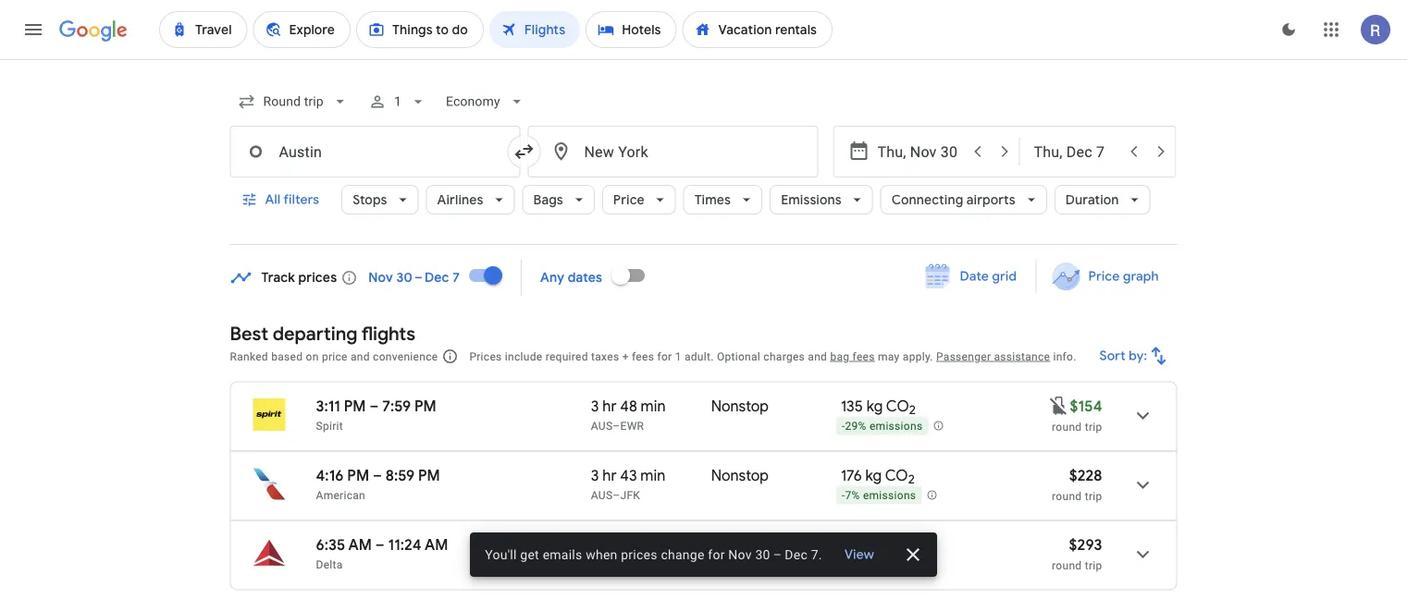 Task type: describe. For each thing, give the bounding box(es) containing it.
round for $293
[[1052, 559, 1082, 572]]

optional
[[717, 350, 761, 363]]

29%
[[845, 420, 867, 433]]

1 button
[[361, 80, 435, 124]]

main menu image
[[22, 19, 44, 41]]

grid
[[992, 268, 1017, 285]]

prices inside view status
[[621, 547, 658, 563]]

bag fees button
[[830, 350, 875, 363]]

any
[[540, 270, 565, 286]]

Departure time: 4:16 PM. text field
[[316, 466, 369, 485]]

43
[[620, 466, 637, 485]]

nonstop for 3 hr 49 min
[[711, 536, 769, 555]]

$293 round trip
[[1052, 536, 1102, 572]]

2 fees from the left
[[853, 350, 875, 363]]

change
[[661, 547, 705, 563]]

total duration 3 hr 48 min. element
[[591, 397, 711, 419]]

prices
[[469, 350, 502, 363]]

2 vertical spatial emissions
[[863, 558, 916, 571]]

6:35
[[316, 536, 345, 555]]

leaves austin-bergstrom international airport at 3:11 pm on thursday, november 30 and arrives at newark liberty international airport at 7:59 pm on thursday, november 30. element
[[316, 397, 437, 416]]

min for 3 hr 49 min
[[641, 536, 666, 555]]

view button
[[830, 539, 889, 572]]

7.
[[811, 547, 822, 563]]

7:59
[[382, 397, 411, 416]]

nov inside find the best price region
[[369, 270, 393, 286]]

all filters button
[[230, 178, 334, 222]]

– inside 3 hr 43 min aus – jfk
[[613, 489, 620, 502]]

flight details. leaves austin-bergstrom international airport at 3:11 pm on thursday, november 30 and arrives at newark liberty international airport at 7:59 pm on thursday, november 30. image
[[1121, 394, 1165, 438]]

7
[[453, 270, 460, 286]]

– inside 6:35 am – 11:24 am delta
[[376, 536, 385, 555]]

nonstop flight. element for 3 hr 49 min
[[711, 536, 769, 557]]

pm up american
[[347, 466, 369, 485]]

total duration 3 hr 43 min. element
[[591, 466, 711, 488]]

price for price
[[613, 192, 645, 208]]

min for 3 hr 43 min
[[641, 466, 666, 485]]

bags
[[534, 192, 563, 208]]

emissions for 176
[[863, 490, 916, 503]]

swap origin and destination. image
[[513, 141, 535, 163]]

– inside 3 hr 48 min aus – ewr
[[613, 420, 620, 433]]

– inside 3 hr 49 min aus – jfk
[[613, 558, 620, 571]]

Return text field
[[1034, 127, 1119, 177]]

assistance
[[994, 350, 1050, 363]]

leaves austin-bergstrom international airport at 6:35 am on thursday, november 30 and arrives at john f. kennedy international airport at 11:24 am on thursday, november 30. element
[[316, 536, 448, 555]]

may
[[878, 350, 900, 363]]

co for 135
[[886, 397, 909, 416]]

nonstop for 3 hr 43 min
[[711, 466, 769, 485]]

hr for 43
[[603, 466, 617, 485]]

emails
[[543, 547, 582, 563]]

price for price graph
[[1088, 268, 1120, 285]]

3 hr 48 min aus – ewr
[[591, 397, 666, 433]]

aus for 3 hr 48 min
[[591, 420, 613, 433]]

– inside '4:16 pm – 8:59 pm american'
[[373, 466, 382, 485]]

3:11
[[316, 397, 340, 416]]

aus for 3 hr 49 min
[[591, 558, 613, 571]]

Arrival time: 8:59 PM. text field
[[386, 466, 440, 485]]

185 kg co 2
[[841, 536, 916, 557]]

– inside 3:11 pm – 7:59 pm spirit
[[370, 397, 379, 416]]

kg for 135
[[867, 397, 883, 416]]

view status
[[470, 533, 937, 577]]

3 for 3 hr 43 min
[[591, 466, 599, 485]]

4:16 pm – 8:59 pm american
[[316, 466, 440, 502]]

graph
[[1123, 268, 1159, 285]]

learn more about ranking image
[[442, 348, 458, 365]]

185
[[841, 536, 863, 555]]

3 hr 49 min aus – jfk
[[591, 536, 666, 571]]

required
[[546, 350, 588, 363]]

7%
[[845, 490, 860, 503]]

Arrival time: 11:24 AM. text field
[[388, 536, 448, 555]]

track
[[261, 270, 295, 286]]

2 am from the left
[[425, 536, 448, 555]]

price graph button
[[1040, 260, 1174, 293]]

2 and from the left
[[808, 350, 827, 363]]

1 and from the left
[[351, 350, 370, 363]]

flight details. leaves austin-bergstrom international airport at 4:16 pm on thursday, november 30 and arrives at john f. kennedy international airport at 8:59 pm on thursday, november 30. image
[[1121, 463, 1165, 508]]

you'll
[[485, 547, 517, 563]]

when
[[586, 547, 618, 563]]

loading results progress bar
[[0, 59, 1407, 63]]

$293
[[1069, 536, 1102, 555]]

stops
[[353, 192, 387, 208]]

times button
[[684, 178, 763, 222]]

pm right 8:59
[[418, 466, 440, 485]]

taxes
[[591, 350, 619, 363]]

prices include required taxes + fees for 1 adult. optional charges and bag fees may apply. passenger assistance
[[469, 350, 1050, 363]]

on
[[306, 350, 319, 363]]

none text field inside search field
[[230, 126, 520, 178]]

leaves austin-bergstrom international airport at 4:16 pm on thursday, november 30 and arrives at john f. kennedy international airport at 8:59 pm on thursday, november 30. element
[[316, 466, 440, 485]]

hr for 48
[[603, 397, 617, 416]]

Departure text field
[[878, 127, 963, 177]]

Arrival time: 7:59 PM. text field
[[382, 397, 437, 416]]

8:59
[[386, 466, 415, 485]]

bags button
[[522, 178, 595, 222]]

$228
[[1069, 466, 1102, 485]]

Departure time: 3:11 PM. text field
[[316, 397, 366, 416]]

spirit
[[316, 420, 343, 433]]

1 trip from the top
[[1085, 421, 1102, 433]]

avg emissions
[[841, 558, 916, 571]]

apply.
[[903, 350, 933, 363]]

nonstop flight. element for 3 hr 43 min
[[711, 466, 769, 488]]

1 am from the left
[[348, 536, 372, 555]]

$154
[[1070, 397, 1102, 416]]

jfk for 49
[[620, 558, 640, 571]]

176
[[841, 466, 862, 485]]

stops button
[[342, 178, 419, 222]]

connecting airports button
[[881, 178, 1047, 222]]

by:
[[1129, 348, 1148, 365]]

total duration 3 hr 49 min. element
[[591, 536, 711, 557]]

30 – dec inside view status
[[755, 547, 808, 563]]

date grid button
[[912, 260, 1032, 293]]

change appearance image
[[1267, 7, 1311, 52]]

round trip
[[1052, 421, 1102, 433]]

price
[[322, 350, 348, 363]]

date
[[960, 268, 989, 285]]

emissions
[[781, 192, 842, 208]]

135
[[841, 397, 863, 416]]

dates
[[568, 270, 602, 286]]

aus for 3 hr 43 min
[[591, 489, 613, 502]]

2 for 185
[[910, 541, 916, 557]]

get
[[520, 547, 539, 563]]

ewr
[[620, 420, 644, 433]]

airlines
[[437, 192, 484, 208]]

trip for $228
[[1085, 490, 1102, 503]]

3 hr 43 min aus – jfk
[[591, 466, 666, 502]]

departing
[[273, 322, 358, 346]]

all
[[265, 192, 281, 208]]

nonstop for 3 hr 48 min
[[711, 397, 769, 416]]

+
[[622, 350, 629, 363]]

3 for 3 hr 48 min
[[591, 397, 599, 416]]

-29% emissions
[[842, 420, 923, 433]]

kg for 176
[[866, 466, 882, 485]]

passenger
[[936, 350, 991, 363]]

sort by: button
[[1093, 334, 1177, 378]]

48
[[620, 397, 637, 416]]

connecting airports
[[892, 192, 1016, 208]]

you'll get emails when prices change for nov 30 – dec 7.
[[485, 547, 822, 563]]

passenger assistance button
[[936, 350, 1050, 363]]



Task type: locate. For each thing, give the bounding box(es) containing it.
228 US dollars text field
[[1069, 466, 1102, 485]]

2 vertical spatial kg
[[867, 536, 883, 555]]

and
[[351, 350, 370, 363], [808, 350, 827, 363]]

1 fees from the left
[[632, 350, 654, 363]]

None text field
[[230, 126, 520, 178]]

2 vertical spatial 3
[[591, 536, 599, 555]]

1 horizontal spatial for
[[708, 547, 725, 563]]

min
[[641, 397, 666, 416], [641, 466, 666, 485], [641, 536, 666, 555]]

3 for 3 hr 49 min
[[591, 536, 599, 555]]

all filters
[[265, 192, 319, 208]]

1 nonstop flight. element from the top
[[711, 397, 769, 419]]

1 - from the top
[[842, 420, 845, 433]]

0 vertical spatial 30 – dec
[[396, 270, 449, 286]]

0 vertical spatial prices
[[298, 270, 337, 286]]

hr left 43
[[603, 466, 617, 485]]

emissions
[[870, 420, 923, 433], [863, 490, 916, 503], [863, 558, 916, 571]]

prices inside find the best price region
[[298, 270, 337, 286]]

1 horizontal spatial price
[[1088, 268, 1120, 285]]

3 left "48"
[[591, 397, 599, 416]]

1 vertical spatial nonstop flight. element
[[711, 466, 769, 488]]

co up -7% emissions
[[885, 466, 908, 485]]

2 up the -29% emissions
[[909, 403, 916, 418]]

0 horizontal spatial nov
[[369, 270, 393, 286]]

aus left the ewr
[[591, 420, 613, 433]]

find the best price region
[[230, 254, 1177, 308]]

- for 176
[[842, 490, 845, 503]]

1 vertical spatial trip
[[1085, 490, 1102, 503]]

best
[[230, 322, 268, 346]]

0 vertical spatial 1
[[394, 94, 401, 109]]

135 kg co 2
[[841, 397, 916, 418]]

airlines button
[[426, 178, 515, 222]]

co inside '185 kg co 2'
[[886, 536, 910, 555]]

1 inside popup button
[[394, 94, 401, 109]]

2 3 from the top
[[591, 466, 599, 485]]

1 vertical spatial jfk
[[620, 558, 640, 571]]

2 aus from the top
[[591, 489, 613, 502]]

11:24
[[388, 536, 422, 555]]

3 3 from the top
[[591, 536, 599, 555]]

this price for this flight doesn't include overhead bin access. if you need a carry-on bag, use the bags filter to update prices. image
[[1048, 395, 1070, 417]]

for
[[657, 350, 672, 363], [708, 547, 725, 563]]

0 vertical spatial for
[[657, 350, 672, 363]]

sort by:
[[1100, 348, 1148, 365]]

jfk
[[620, 489, 640, 502], [620, 558, 640, 571]]

times
[[695, 192, 731, 208]]

nonstop flight. element for 3 hr 48 min
[[711, 397, 769, 419]]

date grid
[[960, 268, 1017, 285]]

1 vertical spatial nov
[[729, 547, 752, 563]]

ranked
[[230, 350, 268, 363]]

2 trip from the top
[[1085, 490, 1102, 503]]

1 min from the top
[[641, 397, 666, 416]]

round inside $228 round trip
[[1052, 490, 1082, 503]]

nov right learn more about tracked prices image
[[369, 270, 393, 286]]

1 vertical spatial nonstop
[[711, 466, 769, 485]]

3 nonstop from the top
[[711, 536, 769, 555]]

1 horizontal spatial nov
[[729, 547, 752, 563]]

49
[[620, 536, 637, 555]]

2 vertical spatial 2
[[910, 541, 916, 557]]

30 – dec inside find the best price region
[[396, 270, 449, 286]]

2 inside 176 kg co 2
[[908, 472, 915, 488]]

0 vertical spatial nov
[[369, 270, 393, 286]]

0 vertical spatial -
[[842, 420, 845, 433]]

2 inside '185 kg co 2'
[[910, 541, 916, 557]]

airports
[[967, 192, 1016, 208]]

2 up -7% emissions
[[908, 472, 915, 488]]

176 kg co 2
[[841, 466, 915, 488]]

duration button
[[1055, 178, 1151, 222]]

1 aus from the top
[[591, 420, 613, 433]]

duration
[[1066, 192, 1119, 208]]

min inside 3 hr 43 min aus – jfk
[[641, 466, 666, 485]]

trip down the 228 us dollars text field
[[1085, 490, 1102, 503]]

jfk for 43
[[620, 489, 640, 502]]

hr left "48"
[[603, 397, 617, 416]]

min right 43
[[641, 466, 666, 485]]

-7% emissions
[[842, 490, 916, 503]]

0 vertical spatial co
[[886, 397, 909, 416]]

0 vertical spatial hr
[[603, 397, 617, 416]]

0 vertical spatial emissions
[[870, 420, 923, 433]]

0 vertical spatial aus
[[591, 420, 613, 433]]

track prices
[[261, 270, 337, 286]]

0 vertical spatial nonstop flight. element
[[711, 397, 769, 419]]

hr inside 3 hr 48 min aus – ewr
[[603, 397, 617, 416]]

emissions down 135 kg co 2
[[870, 420, 923, 433]]

1 vertical spatial 2
[[908, 472, 915, 488]]

None text field
[[528, 126, 818, 178]]

emissions for 135
[[870, 420, 923, 433]]

3 min from the top
[[641, 536, 666, 555]]

round
[[1052, 421, 1082, 433], [1052, 490, 1082, 503], [1052, 559, 1082, 572]]

0 horizontal spatial 1
[[394, 94, 401, 109]]

for for 1
[[657, 350, 672, 363]]

kg inside '185 kg co 2'
[[867, 536, 883, 555]]

$228 round trip
[[1052, 466, 1102, 503]]

am right '6:35'
[[348, 536, 372, 555]]

0 horizontal spatial 30 – dec
[[396, 270, 449, 286]]

nonstop flight. element right change
[[711, 536, 769, 557]]

– left 11:24
[[376, 536, 385, 555]]

for left the adult.
[[657, 350, 672, 363]]

3 trip from the top
[[1085, 559, 1102, 572]]

nov right change
[[729, 547, 752, 563]]

jfk down 43
[[620, 489, 640, 502]]

nonstop flight. element down optional on the right bottom of the page
[[711, 397, 769, 419]]

2 for 176
[[908, 472, 915, 488]]

1
[[394, 94, 401, 109], [675, 350, 682, 363]]

nov inside view status
[[729, 547, 752, 563]]

0 vertical spatial jfk
[[620, 489, 640, 502]]

min for 3 hr 48 min
[[641, 397, 666, 416]]

0 vertical spatial 3
[[591, 397, 599, 416]]

2 round from the top
[[1052, 490, 1082, 503]]

prices
[[298, 270, 337, 286], [621, 547, 658, 563]]

– left "7:59"
[[370, 397, 379, 416]]

nonstop flight. element up view status
[[711, 466, 769, 488]]

hr inside 3 hr 49 min aus – jfk
[[603, 536, 617, 555]]

3 nonstop flight. element from the top
[[711, 536, 769, 557]]

1 3 from the top
[[591, 397, 599, 416]]

0 horizontal spatial for
[[657, 350, 672, 363]]

2 vertical spatial co
[[886, 536, 910, 555]]

- for 135
[[842, 420, 845, 433]]

co inside 176 kg co 2
[[885, 466, 908, 485]]

co up the -29% emissions
[[886, 397, 909, 416]]

trip inside $228 round trip
[[1085, 490, 1102, 503]]

1 horizontal spatial am
[[425, 536, 448, 555]]

nonstop flight. element
[[711, 397, 769, 419], [711, 466, 769, 488], [711, 536, 769, 557]]

none search field containing all filters
[[230, 80, 1177, 245]]

– down 43
[[613, 489, 620, 502]]

round down this price for this flight doesn't include overhead bin access. if you need a carry-on bag, use the bags filter to update prices. 'icon'
[[1052, 421, 1082, 433]]

1 vertical spatial for
[[708, 547, 725, 563]]

2 min from the top
[[641, 466, 666, 485]]

293 US dollars text field
[[1069, 536, 1102, 555]]

1 inside best departing flights main content
[[675, 350, 682, 363]]

fees
[[632, 350, 654, 363], [853, 350, 875, 363]]

2 vertical spatial min
[[641, 536, 666, 555]]

flights
[[361, 322, 416, 346]]

– down "48"
[[613, 420, 620, 433]]

1 vertical spatial 1
[[675, 350, 682, 363]]

None search field
[[230, 80, 1177, 245]]

1 hr from the top
[[603, 397, 617, 416]]

aus inside 3 hr 49 min aus – jfk
[[591, 558, 613, 571]]

co for 176
[[885, 466, 908, 485]]

kg up avg emissions
[[867, 536, 883, 555]]

1 vertical spatial co
[[885, 466, 908, 485]]

connecting
[[892, 192, 964, 208]]

0 horizontal spatial price
[[613, 192, 645, 208]]

1 vertical spatial min
[[641, 466, 666, 485]]

1 vertical spatial round
[[1052, 490, 1082, 503]]

am right 11:24
[[425, 536, 448, 555]]

for inside best departing flights main content
[[657, 350, 672, 363]]

1 vertical spatial prices
[[621, 547, 658, 563]]

6:35 am – 11:24 am delta
[[316, 536, 448, 571]]

and left bag
[[808, 350, 827, 363]]

view
[[845, 547, 874, 564]]

hr for 49
[[603, 536, 617, 555]]

nonstop right change
[[711, 536, 769, 555]]

4:16
[[316, 466, 344, 485]]

hr left 49
[[603, 536, 617, 555]]

1 round from the top
[[1052, 421, 1082, 433]]

trip inside $293 round trip
[[1085, 559, 1102, 572]]

0 horizontal spatial fees
[[632, 350, 654, 363]]

0 vertical spatial kg
[[867, 397, 883, 416]]

pm right "7:59"
[[415, 397, 437, 416]]

– left 8:59
[[373, 466, 382, 485]]

prices right when
[[621, 547, 658, 563]]

aus inside 3 hr 43 min aus – jfk
[[591, 489, 613, 502]]

avg
[[841, 558, 860, 571]]

min right 49
[[641, 536, 666, 555]]

– down 49
[[613, 558, 620, 571]]

adult.
[[685, 350, 714, 363]]

2 vertical spatial nonstop
[[711, 536, 769, 555]]

min right "48"
[[641, 397, 666, 416]]

None field
[[230, 85, 357, 118], [438, 85, 533, 118], [230, 85, 357, 118], [438, 85, 533, 118]]

2 for 135
[[909, 403, 916, 418]]

0 horizontal spatial am
[[348, 536, 372, 555]]

co inside 135 kg co 2
[[886, 397, 909, 416]]

30 – dec left 7.
[[755, 547, 808, 563]]

0 horizontal spatial prices
[[298, 270, 337, 286]]

price left graph
[[1088, 268, 1120, 285]]

price button
[[602, 178, 676, 222]]

2 nonstop from the top
[[711, 466, 769, 485]]

bag
[[830, 350, 850, 363]]

0 vertical spatial nonstop
[[711, 397, 769, 416]]

min inside 3 hr 49 min aus – jfk
[[641, 536, 666, 555]]

emissions button
[[770, 178, 873, 222]]

delta
[[316, 558, 343, 571]]

2 vertical spatial hr
[[603, 536, 617, 555]]

2 jfk from the top
[[620, 558, 640, 571]]

3 hr from the top
[[603, 536, 617, 555]]

jfk down 49
[[620, 558, 640, 571]]

3 left 49
[[591, 536, 599, 555]]

1 vertical spatial aus
[[591, 489, 613, 502]]

0 horizontal spatial and
[[351, 350, 370, 363]]

nonstop down optional on the right bottom of the page
[[711, 397, 769, 416]]

2 vertical spatial nonstop flight. element
[[711, 536, 769, 557]]

co up avg emissions
[[886, 536, 910, 555]]

filters
[[284, 192, 319, 208]]

fees right +
[[632, 350, 654, 363]]

trip down "$293" text box
[[1085, 559, 1102, 572]]

trip for $293
[[1085, 559, 1102, 572]]

30 – dec
[[396, 270, 449, 286], [755, 547, 808, 563]]

for right change
[[708, 547, 725, 563]]

kg up the -29% emissions
[[867, 397, 883, 416]]

- down 176
[[842, 490, 845, 503]]

price right bags popup button at top
[[613, 192, 645, 208]]

3 aus from the top
[[591, 558, 613, 571]]

for inside view status
[[708, 547, 725, 563]]

1 horizontal spatial 30 – dec
[[755, 547, 808, 563]]

30 – dec left 7
[[396, 270, 449, 286]]

1 jfk from the top
[[620, 489, 640, 502]]

2 vertical spatial trip
[[1085, 559, 1102, 572]]

emissions down 176 kg co 2
[[863, 490, 916, 503]]

2 up avg emissions
[[910, 541, 916, 557]]

round for $228
[[1052, 490, 1082, 503]]

3 left 43
[[591, 466, 599, 485]]

aus down total duration 3 hr 43 min. element
[[591, 489, 613, 502]]

Departure time: 6:35 AM. text field
[[316, 536, 372, 555]]

round down the 228 us dollars text field
[[1052, 490, 1082, 503]]

pm right 3:11
[[344, 397, 366, 416]]

american
[[316, 489, 365, 502]]

round down "$293" text box
[[1052, 559, 1082, 572]]

kg up -7% emissions
[[866, 466, 882, 485]]

3 inside 3 hr 43 min aus – jfk
[[591, 466, 599, 485]]

0 vertical spatial trip
[[1085, 421, 1102, 433]]

aus inside 3 hr 48 min aus – ewr
[[591, 420, 613, 433]]

1 vertical spatial -
[[842, 490, 845, 503]]

price graph
[[1088, 268, 1159, 285]]

min inside 3 hr 48 min aus – ewr
[[641, 397, 666, 416]]

kg inside 176 kg co 2
[[866, 466, 882, 485]]

1 horizontal spatial fees
[[853, 350, 875, 363]]

fees right bag
[[853, 350, 875, 363]]

1 vertical spatial kg
[[866, 466, 882, 485]]

kg for 185
[[867, 536, 883, 555]]

1 vertical spatial 3
[[591, 466, 599, 485]]

0 vertical spatial 2
[[909, 403, 916, 418]]

learn more about tracked prices image
[[341, 270, 357, 286]]

0 vertical spatial price
[[613, 192, 645, 208]]

1 nonstop from the top
[[711, 397, 769, 416]]

2 nonstop flight. element from the top
[[711, 466, 769, 488]]

kg
[[867, 397, 883, 416], [866, 466, 882, 485], [867, 536, 883, 555]]

ranked based on price and convenience
[[230, 350, 438, 363]]

3 inside 3 hr 48 min aus – ewr
[[591, 397, 599, 416]]

2 vertical spatial round
[[1052, 559, 1082, 572]]

–
[[370, 397, 379, 416], [613, 420, 620, 433], [373, 466, 382, 485], [613, 489, 620, 502], [376, 536, 385, 555], [613, 558, 620, 571]]

1 vertical spatial price
[[1088, 268, 1120, 285]]

am
[[348, 536, 372, 555], [425, 536, 448, 555]]

trip down $154 text field
[[1085, 421, 1102, 433]]

for for nov
[[708, 547, 725, 563]]

1 horizontal spatial 1
[[675, 350, 682, 363]]

hr
[[603, 397, 617, 416], [603, 466, 617, 485], [603, 536, 617, 555]]

1 horizontal spatial and
[[808, 350, 827, 363]]

1 horizontal spatial prices
[[621, 547, 658, 563]]

co for 185
[[886, 536, 910, 555]]

based
[[271, 350, 303, 363]]

3 inside 3 hr 49 min aus – jfk
[[591, 536, 599, 555]]

co
[[886, 397, 909, 416], [885, 466, 908, 485], [886, 536, 910, 555]]

jfk inside 3 hr 49 min aus – jfk
[[620, 558, 640, 571]]

2 hr from the top
[[603, 466, 617, 485]]

nonstop up view status
[[711, 466, 769, 485]]

154 US dollars text field
[[1070, 397, 1102, 416]]

flight details. leaves austin-bergstrom international airport at 6:35 am on thursday, november 30 and arrives at john f. kennedy international airport at 11:24 am on thursday, november 30. image
[[1121, 533, 1165, 577]]

and right price
[[351, 350, 370, 363]]

round inside $293 round trip
[[1052, 559, 1082, 572]]

- down 135
[[842, 420, 845, 433]]

nov 30 – dec 7
[[369, 270, 460, 286]]

1 vertical spatial hr
[[603, 466, 617, 485]]

prices left learn more about tracked prices image
[[298, 270, 337, 286]]

2 vertical spatial aus
[[591, 558, 613, 571]]

hr inside 3 hr 43 min aus – jfk
[[603, 466, 617, 485]]

2 - from the top
[[842, 490, 845, 503]]

price inside popup button
[[613, 192, 645, 208]]

1 vertical spatial emissions
[[863, 490, 916, 503]]

sort
[[1100, 348, 1126, 365]]

1 vertical spatial 30 – dec
[[755, 547, 808, 563]]

emissions down '185 kg co 2'
[[863, 558, 916, 571]]

aus right emails
[[591, 558, 613, 571]]

3 round from the top
[[1052, 559, 1082, 572]]

kg inside 135 kg co 2
[[867, 397, 883, 416]]

2 inside 135 kg co 2
[[909, 403, 916, 418]]

price inside button
[[1088, 268, 1120, 285]]

trip
[[1085, 421, 1102, 433], [1085, 490, 1102, 503], [1085, 559, 1102, 572]]

best departing flights main content
[[230, 254, 1177, 600]]

charges
[[764, 350, 805, 363]]

0 vertical spatial min
[[641, 397, 666, 416]]

jfk inside 3 hr 43 min aus – jfk
[[620, 489, 640, 502]]

0 vertical spatial round
[[1052, 421, 1082, 433]]

include
[[505, 350, 543, 363]]



Task type: vqa. For each thing, say whether or not it's contained in the screenshot.
304 20TH ST S, BIRMINGHAM, AL 35233 Button
no



